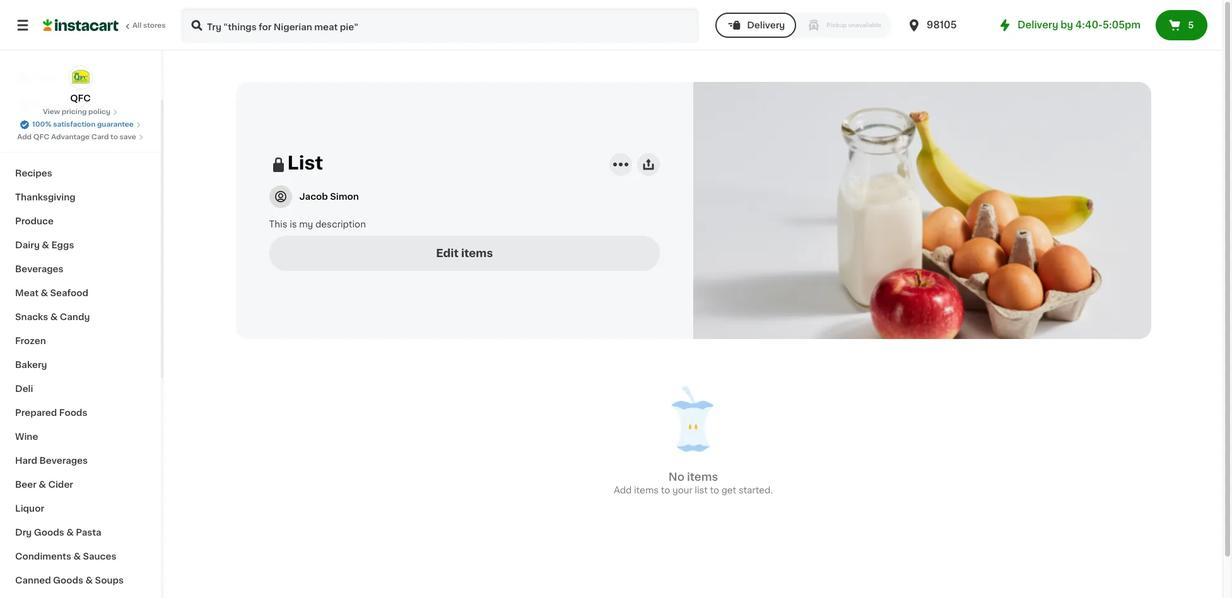 Task type: describe. For each thing, give the bounding box(es) containing it.
jacob simon
[[299, 192, 359, 201]]

recipes link
[[8, 162, 153, 186]]

produce
[[15, 217, 54, 226]]

my
[[299, 220, 313, 229]]

stores
[[143, 22, 166, 29]]

guarantee
[[97, 121, 134, 128]]

list
[[695, 487, 708, 495]]

foods
[[59, 409, 87, 418]]

save
[[120, 134, 136, 141]]

add qfc advantage card to save
[[17, 134, 136, 141]]

Search field
[[182, 9, 698, 42]]

instacart logo image
[[43, 18, 119, 33]]

add inside no items add items to your list to get started.
[[614, 487, 632, 495]]

2 vertical spatial items
[[634, 487, 659, 495]]

sauces
[[83, 553, 116, 562]]

to for qfc
[[110, 134, 118, 141]]

items for no
[[687, 473, 718, 483]]

98105
[[927, 20, 957, 30]]

5 button
[[1156, 10, 1208, 40]]

edit
[[436, 248, 459, 258]]

soups
[[95, 577, 124, 586]]

edit items button
[[269, 236, 660, 271]]

items for edit
[[461, 248, 493, 258]]

description
[[316, 220, 366, 229]]

view pricing policy
[[43, 109, 111, 115]]

& for beer
[[39, 481, 46, 490]]

thanksgiving link
[[8, 186, 153, 210]]

bakery
[[15, 361, 47, 370]]

1 vertical spatial beverages
[[39, 457, 88, 466]]

5:05pm
[[1103, 20, 1141, 30]]

snacks & candy
[[15, 313, 90, 322]]

liquor
[[15, 505, 44, 514]]

lists
[[35, 124, 57, 133]]

it
[[55, 99, 62, 108]]

qfc link
[[68, 66, 92, 105]]

meat
[[15, 289, 39, 298]]

buy it again
[[35, 99, 89, 108]]

all stores
[[133, 22, 166, 29]]

all
[[133, 22, 142, 29]]

100%
[[32, 121, 51, 128]]

liquor link
[[8, 497, 153, 521]]

canned goods & soups
[[15, 577, 124, 586]]

delivery by 4:40-5:05pm link
[[998, 18, 1141, 33]]

snacks
[[15, 313, 48, 322]]

qfc logo image
[[68, 66, 92, 90]]

buy it again link
[[8, 91, 153, 116]]

100% satisfaction guarantee button
[[20, 117, 141, 130]]

& for dairy
[[42, 241, 49, 250]]

dry goods & pasta link
[[8, 521, 153, 545]]

condiments & sauces link
[[8, 545, 153, 569]]

2 horizontal spatial to
[[710, 487, 720, 495]]

4:40-
[[1076, 20, 1103, 30]]

lists link
[[8, 116, 153, 141]]

qfc inside add qfc advantage card to save link
[[33, 134, 49, 141]]

& for condiments
[[73, 553, 81, 562]]

pasta
[[76, 529, 101, 538]]

this
[[269, 220, 288, 229]]

policy
[[88, 109, 111, 115]]

cider
[[48, 481, 73, 490]]

view pricing policy link
[[43, 107, 118, 117]]

beer
[[15, 481, 37, 490]]

this is my description
[[269, 220, 366, 229]]

dairy & eggs link
[[8, 233, 153, 257]]

frozen
[[15, 337, 46, 346]]

no
[[669, 473, 685, 483]]

meat & seafood
[[15, 289, 88, 298]]

condiments & sauces
[[15, 553, 116, 562]]

5
[[1188, 21, 1194, 30]]

card
[[91, 134, 109, 141]]

0 vertical spatial beverages
[[15, 265, 63, 274]]

goods for canned
[[53, 577, 83, 586]]

beer & cider
[[15, 481, 73, 490]]

prepared
[[15, 409, 57, 418]]



Task type: locate. For each thing, give the bounding box(es) containing it.
dry goods & pasta
[[15, 529, 101, 538]]

hard
[[15, 457, 37, 466]]

pricing
[[62, 109, 87, 115]]

bakery link
[[8, 353, 153, 377]]

1 vertical spatial goods
[[53, 577, 83, 586]]

1 horizontal spatial qfc
[[70, 94, 91, 103]]

shop link
[[8, 66, 153, 91]]

condiments
[[15, 553, 71, 562]]

0 horizontal spatial items
[[461, 248, 493, 258]]

items left your
[[634, 487, 659, 495]]

candy
[[60, 313, 90, 322]]

dairy & eggs
[[15, 241, 74, 250]]

qfc up the view pricing policy link
[[70, 94, 91, 103]]

delivery inside "button"
[[747, 21, 785, 30]]

advantage
[[51, 134, 90, 141]]

to left your
[[661, 487, 670, 495]]

1 vertical spatial qfc
[[33, 134, 49, 141]]

to
[[110, 134, 118, 141], [661, 487, 670, 495], [710, 487, 720, 495]]

jacob
[[299, 192, 328, 201]]

qfc inside qfc link
[[70, 94, 91, 103]]

canned
[[15, 577, 51, 586]]

shop
[[35, 74, 59, 83]]

goods up condiments
[[34, 529, 64, 538]]

beverages
[[15, 265, 63, 274], [39, 457, 88, 466]]

0 horizontal spatial qfc
[[33, 134, 49, 141]]

& left sauces
[[73, 553, 81, 562]]

& right beer
[[39, 481, 46, 490]]

to for items
[[661, 487, 670, 495]]

frozen link
[[8, 329, 153, 353]]

100% satisfaction guarantee
[[32, 121, 134, 128]]

qfc down the 'lists'
[[33, 134, 49, 141]]

dairy
[[15, 241, 40, 250]]

service type group
[[716, 13, 892, 38]]

produce link
[[8, 210, 153, 233]]

wine link
[[8, 425, 153, 449]]

& inside "link"
[[39, 481, 46, 490]]

1 vertical spatial add
[[614, 487, 632, 495]]

eggs
[[51, 241, 74, 250]]

& for meat
[[41, 289, 48, 298]]

prepared foods link
[[8, 401, 153, 425]]

items up list
[[687, 473, 718, 483]]

by
[[1061, 20, 1073, 30]]

& right meat
[[41, 289, 48, 298]]

0 vertical spatial goods
[[34, 529, 64, 538]]

delivery for delivery
[[747, 21, 785, 30]]

recipes
[[15, 169, 52, 178]]

prepared foods
[[15, 409, 87, 418]]

goods for dry
[[34, 529, 64, 538]]

items
[[461, 248, 493, 258], [687, 473, 718, 483], [634, 487, 659, 495]]

1 horizontal spatial items
[[634, 487, 659, 495]]

1 horizontal spatial add
[[614, 487, 632, 495]]

to right list
[[710, 487, 720, 495]]

0 vertical spatial add
[[17, 134, 32, 141]]

&
[[42, 241, 49, 250], [41, 289, 48, 298], [50, 313, 58, 322], [39, 481, 46, 490], [66, 529, 74, 538], [73, 553, 81, 562], [86, 577, 93, 586]]

thanksgiving
[[15, 193, 76, 202]]

edit items
[[436, 248, 493, 258]]

hard beverages link
[[8, 449, 153, 473]]

wine
[[15, 433, 38, 442]]

again
[[64, 99, 89, 108]]

get
[[722, 487, 737, 495]]

& for snacks
[[50, 313, 58, 322]]

items right edit
[[461, 248, 493, 258]]

beer & cider link
[[8, 473, 153, 497]]

& left candy
[[50, 313, 58, 322]]

seafood
[[50, 289, 88, 298]]

delivery for delivery by 4:40-5:05pm
[[1018, 20, 1059, 30]]

all stores link
[[43, 8, 167, 43]]

list
[[287, 154, 323, 172]]

& left soups
[[86, 577, 93, 586]]

no items add items to your list to get started.
[[614, 473, 773, 495]]

is
[[290, 220, 297, 229]]

deli
[[15, 385, 33, 394]]

98105 button
[[907, 8, 983, 43]]

hard beverages
[[15, 457, 88, 466]]

beverages link
[[8, 257, 153, 281]]

items inside button
[[461, 248, 493, 258]]

& left eggs
[[42, 241, 49, 250]]

add qfc advantage card to save link
[[17, 133, 144, 143]]

your
[[673, 487, 693, 495]]

2 horizontal spatial items
[[687, 473, 718, 483]]

started.
[[739, 487, 773, 495]]

1 horizontal spatial to
[[661, 487, 670, 495]]

dry
[[15, 529, 32, 538]]

meat & seafood link
[[8, 281, 153, 305]]

canned goods & soups link
[[8, 569, 153, 593]]

to down guarantee
[[110, 134, 118, 141]]

0 vertical spatial qfc
[[70, 94, 91, 103]]

satisfaction
[[53, 121, 95, 128]]

snacks & candy link
[[8, 305, 153, 329]]

simon
[[330, 192, 359, 201]]

0 horizontal spatial to
[[110, 134, 118, 141]]

None search field
[[180, 8, 699, 43]]

delivery button
[[716, 13, 797, 38]]

add
[[17, 134, 32, 141], [614, 487, 632, 495]]

1 vertical spatial items
[[687, 473, 718, 483]]

qfc
[[70, 94, 91, 103], [33, 134, 49, 141]]

0 vertical spatial items
[[461, 248, 493, 258]]

view
[[43, 109, 60, 115]]

1 horizontal spatial delivery
[[1018, 20, 1059, 30]]

goods down condiments & sauces
[[53, 577, 83, 586]]

& left pasta
[[66, 529, 74, 538]]

delivery by 4:40-5:05pm
[[1018, 20, 1141, 30]]

add up the recipes
[[17, 134, 32, 141]]

buy
[[35, 99, 53, 108]]

deli link
[[8, 377, 153, 401]]

beverages up cider
[[39, 457, 88, 466]]

delivery
[[1018, 20, 1059, 30], [747, 21, 785, 30]]

0 horizontal spatial add
[[17, 134, 32, 141]]

beverages down dairy & eggs
[[15, 265, 63, 274]]

0 horizontal spatial delivery
[[747, 21, 785, 30]]

add left your
[[614, 487, 632, 495]]



Task type: vqa. For each thing, say whether or not it's contained in the screenshot.
the topmost (20+)
no



